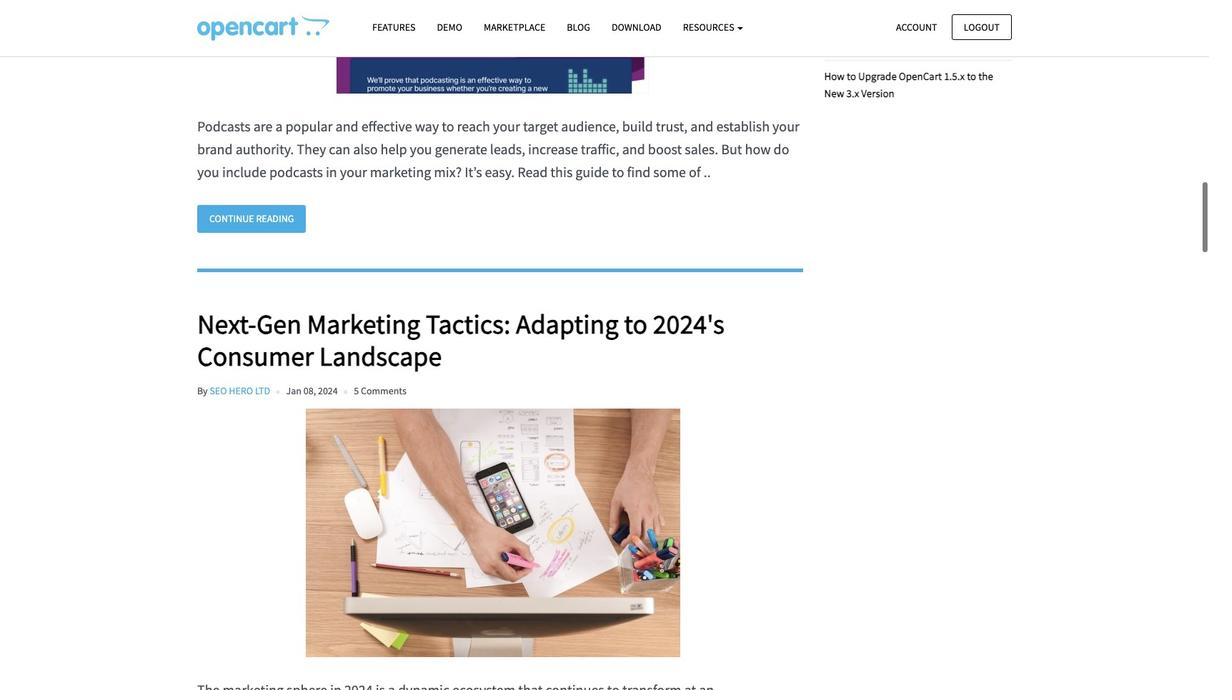 Task type: vqa. For each thing, say whether or not it's contained in the screenshot.
can
yes



Task type: locate. For each thing, give the bounding box(es) containing it.
version
[[870, 20, 903, 33], [862, 86, 895, 100]]

build
[[622, 117, 653, 135]]

now
[[872, 37, 893, 51]]

you down way
[[410, 140, 432, 158]]

do
[[774, 140, 790, 158]]

1 vertical spatial opencart
[[899, 69, 942, 83]]

help
[[381, 140, 407, 158]]

download up how
[[825, 37, 870, 51]]

logout link
[[952, 14, 1012, 40]]

popular
[[286, 117, 333, 135]]

resources link
[[672, 15, 754, 40]]

opencart left 1.5.x at the top right
[[899, 69, 942, 83]]

and up sales.
[[691, 117, 714, 135]]

continue
[[209, 212, 254, 225]]

1 vertical spatial you
[[197, 163, 219, 181]]

to left 2024's
[[624, 307, 648, 341]]

how
[[745, 140, 771, 158]]

5 comments
[[354, 385, 407, 398]]

by seo hero ltd
[[197, 385, 270, 398]]

your
[[493, 117, 520, 135], [773, 117, 800, 135], [340, 163, 367, 181]]

your up leads,
[[493, 117, 520, 135]]

version down upgrade
[[862, 86, 895, 100]]

and up the can
[[336, 117, 359, 135]]

1 vertical spatial download
[[825, 37, 870, 51]]

08,
[[304, 385, 316, 398]]

0 vertical spatial download
[[612, 21, 662, 34]]

reach
[[457, 117, 490, 135]]

jan 08, 2024
[[286, 385, 338, 398]]

download link
[[601, 15, 672, 40]]

1 horizontal spatial your
[[493, 117, 520, 135]]

marketplace link
[[473, 15, 556, 40]]

0 vertical spatial opencart
[[825, 20, 868, 33]]

opencart
[[825, 20, 868, 33], [899, 69, 942, 83]]

you down brand
[[197, 163, 219, 181]]

and down build
[[622, 140, 645, 158]]

next-
[[197, 307, 257, 341]]

1 horizontal spatial opencart
[[899, 69, 942, 83]]

0 vertical spatial version
[[870, 20, 903, 33]]

0 horizontal spatial download
[[612, 21, 662, 34]]

1 horizontal spatial download
[[825, 37, 870, 51]]

upgrade
[[859, 69, 897, 83]]

opencart inside opencart version 2.3.0.2 available to download now
[[825, 20, 868, 33]]

logout
[[964, 20, 1000, 33]]

landscape
[[319, 340, 442, 373]]

next-gen marketing tactics: adapting to 2024's consumer landscape
[[197, 307, 725, 373]]

the
[[979, 69, 994, 83]]

opencart version 2.3.0.2 available to download now link
[[825, 20, 989, 51]]

and
[[336, 117, 359, 135], [691, 117, 714, 135], [622, 140, 645, 158]]

to right available
[[979, 20, 989, 33]]

your up do
[[773, 117, 800, 135]]

0 horizontal spatial opencart
[[825, 20, 868, 33]]

easy. read
[[485, 163, 548, 181]]

new
[[825, 86, 845, 100]]

blog
[[567, 21, 590, 34]]

effective
[[361, 117, 412, 135]]

guide
[[576, 163, 609, 181]]

download
[[612, 21, 662, 34], [825, 37, 870, 51]]

traffic,
[[581, 140, 620, 158]]

download right blog on the top left of the page
[[612, 21, 662, 34]]

account link
[[884, 14, 950, 40]]

opencart up how
[[825, 20, 868, 33]]

continue reading
[[209, 212, 294, 225]]

opencart - blog image
[[197, 15, 330, 41]]

next-gen marketing tactics: adapting to 2024's consumer landscape image
[[197, 409, 789, 658]]

version inside opencart version 2.3.0.2 available to download now
[[870, 20, 903, 33]]

but
[[721, 140, 742, 158]]

it's
[[465, 163, 482, 181]]

features link
[[362, 15, 426, 40]]

of
[[689, 163, 701, 181]]

0 vertical spatial you
[[410, 140, 432, 158]]

2024's
[[653, 307, 725, 341]]

a
[[276, 117, 283, 135]]

comments
[[361, 385, 407, 398]]

..
[[704, 163, 711, 181]]

to right how
[[847, 69, 856, 83]]

version up now
[[870, 20, 903, 33]]

target
[[523, 117, 559, 135]]

leads,
[[490, 140, 525, 158]]

jan
[[286, 385, 302, 398]]

blog link
[[556, 15, 601, 40]]

you
[[410, 140, 432, 158], [197, 163, 219, 181]]

boost
[[648, 140, 682, 158]]

by
[[197, 385, 208, 398]]

account
[[896, 20, 938, 33]]

2.3.0.2
[[905, 20, 934, 33]]

1 vertical spatial version
[[862, 86, 895, 100]]

to right way
[[442, 117, 454, 135]]

your right in
[[340, 163, 367, 181]]

1.5.x
[[944, 69, 965, 83]]



Task type: describe. For each thing, give the bounding box(es) containing it.
available
[[937, 20, 977, 33]]

authority.
[[236, 140, 294, 158]]

1 horizontal spatial and
[[622, 140, 645, 158]]

to left the on the top of the page
[[967, 69, 977, 83]]

to left find
[[612, 163, 624, 181]]

1 horizontal spatial you
[[410, 140, 432, 158]]

they
[[297, 140, 326, 158]]

marketing
[[307, 307, 421, 341]]

2 horizontal spatial and
[[691, 117, 714, 135]]

include
[[222, 163, 267, 181]]

can
[[329, 140, 350, 158]]

how to upgrade opencart 1.5.x to the new 3.x version link
[[825, 69, 994, 100]]

0 horizontal spatial and
[[336, 117, 359, 135]]

next-gen marketing tactics: adapting to 2024's consumer landscape link
[[197, 307, 803, 373]]

way
[[415, 117, 439, 135]]

establish
[[717, 117, 770, 135]]

consumer
[[197, 340, 314, 373]]

download inside opencart version 2.3.0.2 available to download now
[[825, 37, 870, 51]]

features
[[372, 21, 416, 34]]

gen
[[257, 307, 302, 341]]

in
[[326, 163, 337, 181]]

tactics:
[[426, 307, 511, 341]]

3.x
[[847, 86, 860, 100]]

this
[[551, 163, 573, 181]]

generate
[[435, 140, 487, 158]]

demo link
[[426, 15, 473, 40]]

increase
[[528, 140, 578, 158]]

resources
[[683, 21, 737, 34]]

how
[[825, 69, 845, 83]]

hero
[[229, 385, 253, 398]]

5
[[354, 385, 359, 398]]

trust,
[[656, 117, 688, 135]]

15 strategies to include podcasts in your marketing mix image
[[197, 0, 789, 94]]

download inside download 'link'
[[612, 21, 662, 34]]

to inside opencart version 2.3.0.2 available to download now
[[979, 20, 989, 33]]

version inside the how to upgrade opencart 1.5.x to the new 3.x version
[[862, 86, 895, 100]]

are
[[254, 117, 273, 135]]

sales.
[[685, 140, 719, 158]]

0 horizontal spatial your
[[340, 163, 367, 181]]

opencart version 2.3.0.2 available to download now
[[825, 20, 989, 51]]

2024
[[318, 385, 338, 398]]

marketplace
[[484, 21, 546, 34]]

seo
[[210, 385, 227, 398]]

to inside next-gen marketing tactics: adapting to 2024's consumer landscape
[[624, 307, 648, 341]]

how to upgrade opencart 1.5.x to the new 3.x version
[[825, 69, 994, 100]]

brand
[[197, 140, 233, 158]]

opencart inside the how to upgrade opencart 1.5.x to the new 3.x version
[[899, 69, 942, 83]]

also
[[353, 140, 378, 158]]

some
[[654, 163, 686, 181]]

0 horizontal spatial you
[[197, 163, 219, 181]]

find
[[627, 163, 651, 181]]

adapting
[[516, 307, 619, 341]]

2 horizontal spatial your
[[773, 117, 800, 135]]

audience,
[[561, 117, 620, 135]]

mix?
[[434, 163, 462, 181]]

podcasts are a popular and effective way to reach your target audience, build trust, and establish your brand authority. they can also help you generate leads, increase traffic, and boost sales. but how do you include podcasts in your marketing mix? it's easy. read this guide to find some of ..
[[197, 117, 800, 181]]

podcasts
[[197, 117, 251, 135]]

ltd
[[255, 385, 270, 398]]

podcasts
[[269, 163, 323, 181]]

demo
[[437, 21, 462, 34]]

continue reading link
[[197, 205, 306, 233]]

marketing
[[370, 163, 431, 181]]

seo hero ltd link
[[210, 385, 270, 398]]

reading
[[256, 212, 294, 225]]



